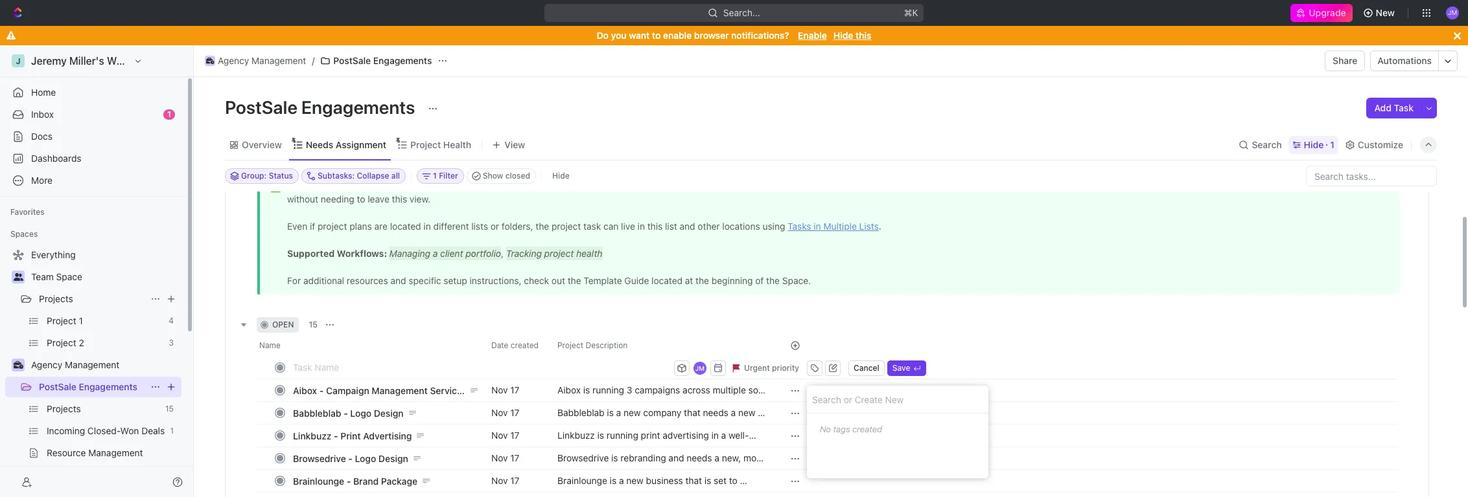 Task type: vqa. For each thing, say whether or not it's contained in the screenshot.
the top Everything
no



Task type: locate. For each thing, give the bounding box(es) containing it.
no tags created
[[820, 425, 882, 435]]

- left brand
[[347, 476, 351, 487]]

well-
[[729, 430, 749, 441]]

1 vertical spatial agency management link
[[31, 355, 179, 376]]

design down the advertising
[[379, 453, 408, 464]]

1 vertical spatial logo
[[355, 453, 376, 464]]

0 horizontal spatial postsale engagements link
[[39, 377, 145, 398]]

agency management link
[[202, 53, 309, 69], [31, 355, 179, 376]]

needs
[[306, 139, 333, 150]]

business time image
[[13, 362, 23, 370]]

0 horizontal spatial is
[[597, 430, 604, 441]]

tags
[[833, 425, 850, 435]]

1 vertical spatial hide
[[1304, 139, 1324, 150]]

- left print
[[334, 431, 338, 442]]

needs down advertising
[[687, 453, 712, 464]]

a right in
[[721, 430, 726, 441]]

mod
[[744, 453, 766, 464]]

- inside aibox - campaign management services link
[[319, 385, 324, 396]]

2 horizontal spatial postsale
[[333, 55, 371, 66]]

0 vertical spatial postsale engagements link
[[317, 53, 435, 69]]

agency inside sidebar navigation
[[31, 360, 62, 371]]

Search or Create New text field
[[807, 386, 989, 414]]

and
[[630, 442, 646, 453], [669, 453, 684, 464]]

is for rebranding
[[611, 453, 618, 464]]

1 vertical spatial design
[[379, 453, 408, 464]]

2 vertical spatial management
[[372, 385, 428, 396]]

home
[[31, 87, 56, 98]]

hide button
[[547, 169, 575, 184]]

Search tasks... text field
[[1307, 167, 1437, 186]]

to
[[652, 30, 661, 41]]

linkbuzz is running print advertising in a well- known magazine and needs content creation. button
[[550, 425, 775, 453]]

- for linkbuzz
[[334, 431, 338, 442]]

and down advertising
[[669, 453, 684, 464]]

0 vertical spatial is
[[597, 430, 604, 441]]

0 vertical spatial design
[[374, 408, 404, 419]]

0 vertical spatial hide
[[834, 30, 853, 41]]

- right aibox
[[319, 385, 324, 396]]

linkbuzz down babbleblab
[[293, 431, 332, 442]]

0 horizontal spatial browsedrive
[[293, 453, 346, 464]]

2 vertical spatial engagements
[[79, 382, 137, 393]]

1 vertical spatial management
[[65, 360, 120, 371]]

1 vertical spatial agency
[[31, 360, 62, 371]]

needs assignment link
[[303, 136, 386, 154]]

0 vertical spatial management
[[252, 55, 306, 66]]

agency management right business time image
[[31, 360, 120, 371]]

Task Name text field
[[293, 357, 672, 378]]

customize
[[1358, 139, 1403, 150]]

1 horizontal spatial a
[[721, 430, 726, 441]]

15
[[309, 320, 318, 330]]

advertising
[[663, 430, 709, 441]]

logo up brand
[[355, 453, 376, 464]]

favorites
[[10, 207, 45, 217]]

needs down print at the left bottom
[[648, 442, 673, 453]]

0 horizontal spatial and
[[630, 442, 646, 453]]

2 vertical spatial postsale engagements
[[39, 382, 137, 393]]

0 vertical spatial a
[[721, 430, 726, 441]]

1 horizontal spatial 1
[[1330, 139, 1335, 150]]

0 horizontal spatial 1
[[167, 110, 171, 119]]

0 vertical spatial logo
[[350, 408, 372, 419]]

1 horizontal spatial linkbuzz
[[558, 430, 595, 441]]

search button
[[1235, 136, 1286, 154]]

linkbuzz up 'known'
[[558, 430, 595, 441]]

needs inside linkbuzz is running print advertising in a well- known magazine and needs content creation.
[[648, 442, 673, 453]]

logo.
[[574, 465, 594, 476]]

1 vertical spatial postsale
[[225, 97, 297, 118]]

share button
[[1325, 51, 1366, 71]]

0 vertical spatial 1
[[167, 110, 171, 119]]

linkbuzz
[[558, 430, 595, 441], [293, 431, 332, 442]]

agency right business time image
[[31, 360, 62, 371]]

engagements
[[373, 55, 432, 66], [301, 97, 415, 118], [79, 382, 137, 393]]

new button
[[1358, 3, 1403, 23]]

project health
[[410, 139, 471, 150]]

needs
[[648, 442, 673, 453], [687, 453, 712, 464]]

browsedrive inside browsedrive is rebranding and needs a new, mod ern logo.
[[558, 453, 609, 464]]

0 horizontal spatial needs
[[648, 442, 673, 453]]

0 horizontal spatial management
[[65, 360, 120, 371]]

postsale engagements link
[[317, 53, 435, 69], [39, 377, 145, 398]]

logo
[[350, 408, 372, 419], [355, 453, 376, 464]]

1 horizontal spatial needs
[[687, 453, 712, 464]]

2 vertical spatial hide
[[552, 171, 570, 181]]

linkbuzz inside linkbuzz - print advertising link
[[293, 431, 332, 442]]

1 horizontal spatial is
[[611, 453, 618, 464]]

ern
[[558, 465, 571, 476]]

save button
[[887, 361, 926, 376]]

- inside babbleblab - logo design link
[[344, 408, 348, 419]]

linkbuzz - print advertising link
[[290, 427, 481, 446]]

design
[[374, 408, 404, 419], [379, 453, 408, 464]]

0 horizontal spatial postsale
[[39, 382, 76, 393]]

0 horizontal spatial a
[[715, 453, 720, 464]]

browsedrive
[[558, 453, 609, 464], [293, 453, 346, 464]]

1 inside sidebar navigation
[[167, 110, 171, 119]]

created
[[852, 425, 882, 435]]

⌘k
[[904, 7, 918, 18]]

1 vertical spatial a
[[715, 453, 720, 464]]

1 horizontal spatial agency management link
[[202, 53, 309, 69]]

brand
[[353, 476, 379, 487]]

is down running
[[611, 453, 618, 464]]

- for brainlounge
[[347, 476, 351, 487]]

customize button
[[1341, 136, 1407, 154]]

package
[[381, 476, 417, 487]]

1 horizontal spatial and
[[669, 453, 684, 464]]

known
[[558, 442, 585, 453]]

hide
[[834, 30, 853, 41], [1304, 139, 1324, 150], [552, 171, 570, 181]]

1 vertical spatial is
[[611, 453, 618, 464]]

0 horizontal spatial linkbuzz
[[293, 431, 332, 442]]

1 horizontal spatial agency
[[218, 55, 249, 66]]

0 vertical spatial agency management
[[218, 55, 306, 66]]

- inside linkbuzz - print advertising link
[[334, 431, 338, 442]]

1 vertical spatial postsale engagements
[[225, 97, 419, 118]]

agency right business time icon
[[218, 55, 249, 66]]

babbleblab - logo design link
[[290, 404, 481, 423]]

2 horizontal spatial hide
[[1304, 139, 1324, 150]]

a
[[721, 430, 726, 441], [715, 453, 720, 464]]

- down campaign
[[344, 408, 348, 419]]

upgrade
[[1309, 7, 1346, 18]]

agency management left / at the top
[[218, 55, 306, 66]]

- for babbleblab
[[344, 408, 348, 419]]

0 horizontal spatial agency
[[31, 360, 62, 371]]

browsedrive is rebranding and needs a new, mod ern logo. button
[[550, 447, 775, 476]]

- for browsedrive
[[348, 453, 353, 464]]

0 horizontal spatial hide
[[552, 171, 570, 181]]

1 vertical spatial postsale engagements link
[[39, 377, 145, 398]]

0 horizontal spatial agency management
[[31, 360, 120, 371]]

1
[[167, 110, 171, 119], [1330, 139, 1335, 150]]

1 horizontal spatial hide
[[834, 30, 853, 41]]

team space
[[31, 272, 82, 283]]

browsedrive up brainlounge
[[293, 453, 346, 464]]

agency management
[[218, 55, 306, 66], [31, 360, 120, 371]]

1 vertical spatial agency management
[[31, 360, 120, 371]]

1 horizontal spatial postsale engagements link
[[317, 53, 435, 69]]

a left new,
[[715, 453, 720, 464]]

design for browsedrive - logo design
[[379, 453, 408, 464]]

is up magazine at bottom
[[597, 430, 604, 441]]

hide inside the hide button
[[552, 171, 570, 181]]

is inside browsedrive is rebranding and needs a new, mod ern logo.
[[611, 453, 618, 464]]

postsale engagements link inside tree
[[39, 377, 145, 398]]

new,
[[722, 453, 741, 464]]

linkbuzz for linkbuzz - print advertising
[[293, 431, 332, 442]]

design up the advertising
[[374, 408, 404, 419]]

2 vertical spatial postsale
[[39, 382, 76, 393]]

and down print at the left bottom
[[630, 442, 646, 453]]

tree
[[5, 245, 182, 498]]

1 horizontal spatial browsedrive
[[558, 453, 609, 464]]

2 horizontal spatial management
[[372, 385, 428, 396]]

0 vertical spatial postsale engagements
[[333, 55, 432, 66]]

design for babbleblab - logo design
[[374, 408, 404, 419]]

is
[[597, 430, 604, 441], [611, 453, 618, 464]]

- inside browsedrive - logo design link
[[348, 453, 353, 464]]

0 vertical spatial agency management link
[[202, 53, 309, 69]]

- down print
[[348, 453, 353, 464]]

hide for hide
[[552, 171, 570, 181]]

logo for babbleblab
[[350, 408, 372, 419]]

0 vertical spatial postsale
[[333, 55, 371, 66]]

agency
[[218, 55, 249, 66], [31, 360, 62, 371]]

you
[[611, 30, 627, 41]]

management
[[252, 55, 306, 66], [65, 360, 120, 371], [372, 385, 428, 396]]

logo up linkbuzz - print advertising
[[350, 408, 372, 419]]

1 horizontal spatial management
[[252, 55, 306, 66]]

is inside linkbuzz is running print advertising in a well- known magazine and needs content creation.
[[597, 430, 604, 441]]

linkbuzz inside linkbuzz is running print advertising in a well- known magazine and needs content creation.
[[558, 430, 595, 441]]

want
[[629, 30, 650, 41]]

browsedrive up logo.
[[558, 453, 609, 464]]

- inside brainlounge - brand package link
[[347, 476, 351, 487]]

tree containing team space
[[5, 245, 182, 498]]

postsale engagements
[[333, 55, 432, 66], [225, 97, 419, 118], [39, 382, 137, 393]]



Task type: describe. For each thing, give the bounding box(es) containing it.
projects link
[[39, 289, 145, 310]]

browser
[[694, 30, 729, 41]]

do
[[597, 30, 609, 41]]

projects
[[39, 294, 73, 305]]

1 vertical spatial engagements
[[301, 97, 415, 118]]

automations
[[1378, 55, 1432, 66]]

new
[[1376, 7, 1395, 18]]

print
[[641, 430, 660, 441]]

babbleblab - logo design
[[293, 408, 404, 419]]

linkbuzz for linkbuzz is running print advertising in a well- known magazine and needs content creation.
[[558, 430, 595, 441]]

a inside browsedrive is rebranding and needs a new, mod ern logo.
[[715, 453, 720, 464]]

search...
[[723, 7, 760, 18]]

hide 1
[[1304, 139, 1335, 150]]

inbox
[[31, 109, 54, 120]]

browsedrive for browsedrive - logo design
[[293, 453, 346, 464]]

notifications?
[[731, 30, 789, 41]]

team space link
[[31, 267, 179, 288]]

magazine
[[587, 442, 627, 453]]

dashboards
[[31, 153, 81, 164]]

running
[[607, 430, 638, 441]]

add task button
[[1367, 98, 1422, 119]]

browsedrive for browsedrive is rebranding and needs a new, mod ern logo.
[[558, 453, 609, 464]]

1 horizontal spatial postsale
[[225, 97, 297, 118]]

0 vertical spatial engagements
[[373, 55, 432, 66]]

and inside linkbuzz is running print advertising in a well- known magazine and needs content creation.
[[630, 442, 646, 453]]

project
[[410, 139, 441, 150]]

print
[[340, 431, 361, 442]]

needs assignment
[[306, 139, 386, 150]]

postsale engagements inside sidebar navigation
[[39, 382, 137, 393]]

no
[[820, 425, 831, 435]]

aibox
[[293, 385, 317, 396]]

is for running
[[597, 430, 604, 441]]

engagements inside tree
[[79, 382, 137, 393]]

assignment
[[336, 139, 386, 150]]

content
[[676, 442, 708, 453]]

dashboards link
[[5, 148, 182, 169]]

brainlounge
[[293, 476, 344, 487]]

add
[[1375, 102, 1392, 113]]

- for aibox
[[319, 385, 324, 396]]

aibox - campaign management services
[[293, 385, 467, 396]]

enable
[[663, 30, 692, 41]]

favorites button
[[5, 205, 50, 220]]

rebranding
[[621, 453, 666, 464]]

aibox - campaign management services link
[[290, 381, 481, 400]]

linkbuzz is running print advertising in a well- known magazine and needs content creation.
[[558, 430, 749, 453]]

management inside tree
[[65, 360, 120, 371]]

do you want to enable browser notifications? enable hide this
[[597, 30, 872, 41]]

1 vertical spatial 1
[[1330, 139, 1335, 150]]

automations button
[[1371, 51, 1438, 71]]

sidebar navigation
[[0, 45, 194, 498]]

brainlounge - brand package link
[[290, 472, 481, 491]]

this
[[856, 30, 872, 41]]

services
[[430, 385, 467, 396]]

enable
[[798, 30, 827, 41]]

save
[[892, 363, 911, 373]]

home link
[[5, 82, 182, 103]]

linkbuzz - print advertising
[[293, 431, 412, 442]]

task
[[1394, 102, 1414, 113]]

cancel button
[[849, 361, 885, 376]]

brainlounge - brand package
[[293, 476, 417, 487]]

project health link
[[408, 136, 471, 154]]

docs link
[[5, 126, 182, 147]]

add task
[[1375, 102, 1414, 113]]

a inside linkbuzz is running print advertising in a well- known magazine and needs content creation.
[[721, 430, 726, 441]]

logo for browsedrive
[[355, 453, 376, 464]]

needs inside browsedrive is rebranding and needs a new, mod ern logo.
[[687, 453, 712, 464]]

0 horizontal spatial agency management link
[[31, 355, 179, 376]]

share
[[1333, 55, 1358, 66]]

0 vertical spatial agency
[[218, 55, 249, 66]]

in
[[711, 430, 719, 441]]

hide for hide 1
[[1304, 139, 1324, 150]]

tree inside sidebar navigation
[[5, 245, 182, 498]]

postsale inside sidebar navigation
[[39, 382, 76, 393]]

open
[[272, 320, 294, 330]]

and inside browsedrive is rebranding and needs a new, mod ern logo.
[[669, 453, 684, 464]]

advertising
[[363, 431, 412, 442]]

space
[[56, 272, 82, 283]]

user group image
[[13, 274, 23, 281]]

creation.
[[710, 442, 747, 453]]

campaign
[[326, 385, 369, 396]]

search
[[1252, 139, 1282, 150]]

docs
[[31, 131, 53, 142]]

health
[[443, 139, 471, 150]]

team
[[31, 272, 54, 283]]

upgrade link
[[1291, 4, 1353, 22]]

business time image
[[206, 58, 214, 64]]

browsedrive - logo design link
[[290, 450, 481, 468]]

/
[[312, 55, 315, 66]]

overview
[[242, 139, 282, 150]]

overview link
[[239, 136, 282, 154]]

babbleblab
[[293, 408, 341, 419]]

1 horizontal spatial agency management
[[218, 55, 306, 66]]

agency management inside sidebar navigation
[[31, 360, 120, 371]]

browsedrive is rebranding and needs a new, mod ern logo.
[[558, 453, 766, 476]]



